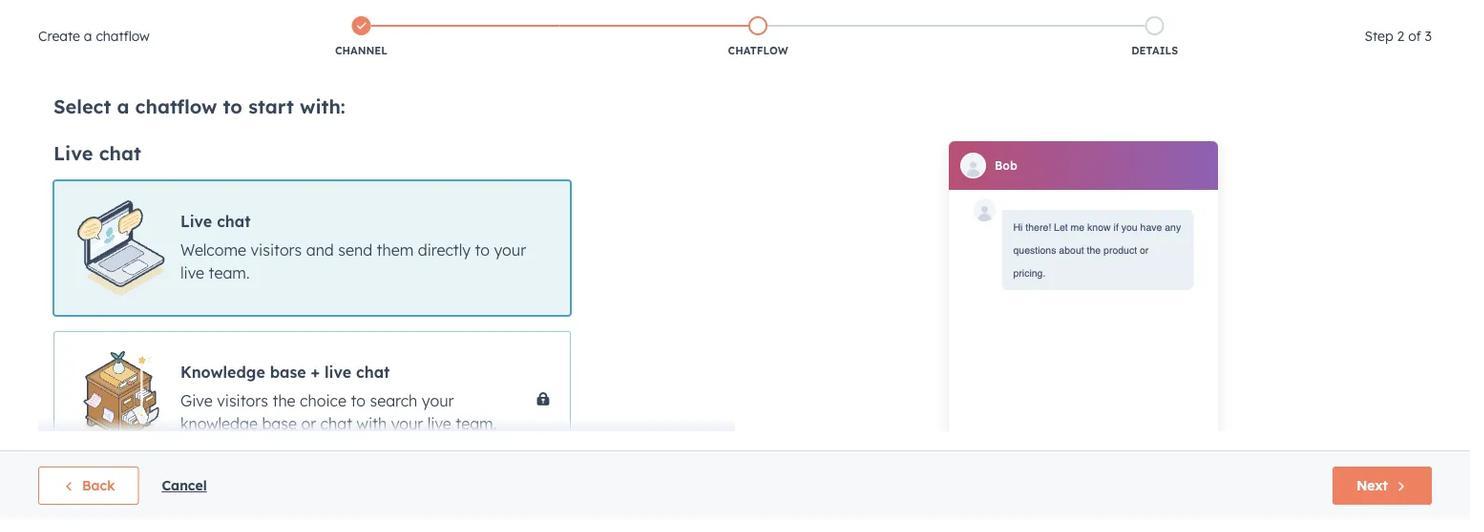 Task type: describe. For each thing, give the bounding box(es) containing it.
back
[[82, 478, 115, 494]]

create a chatflow
[[38, 28, 150, 44]]

2 vertical spatial live
[[428, 415, 452, 434]]

live inside live chat welcome visitors and send them directly to your live team.
[[181, 264, 204, 283]]

your inside live chat welcome visitors and send them directly to your live team.
[[494, 241, 526, 260]]

give
[[181, 392, 213, 411]]

step
[[1365, 28, 1394, 44]]

knowledge base + live chat give visitors the choice to search your knowledge base or chat with your live team.
[[181, 363, 497, 434]]

knowledge
[[181, 415, 258, 434]]

chat down select
[[99, 141, 141, 165]]

search
[[370, 392, 418, 411]]

live for live chat welcome visitors and send them directly to your live team.
[[181, 212, 212, 231]]

next
[[1357, 478, 1389, 494]]

start
[[248, 94, 294, 118]]

0 vertical spatial base
[[270, 363, 306, 382]]

2
[[1398, 28, 1405, 44]]

or
[[301, 415, 316, 434]]

details
[[1132, 44, 1179, 57]]

visitors inside live chat welcome visitors and send them directly to your live team.
[[251, 241, 302, 260]]

knowledge
[[181, 363, 265, 382]]

select a chatflow to start with:
[[53, 94, 346, 118]]

upgrade
[[1135, 9, 1188, 25]]

the
[[273, 392, 296, 411]]

chat inside live chat welcome visitors and send them directly to your live team.
[[217, 212, 251, 231]]

create
[[38, 28, 80, 44]]

1 vertical spatial your
[[422, 392, 454, 411]]

send
[[338, 241, 373, 260]]

3
[[1426, 28, 1433, 44]]

cancel
[[162, 478, 207, 494]]

upgrade image
[[1114, 9, 1131, 26]]

choice
[[300, 392, 347, 411]]

upgrade menu
[[1100, 0, 1448, 31]]



Task type: vqa. For each thing, say whether or not it's contained in the screenshot.
menu at the top
no



Task type: locate. For each thing, give the bounding box(es) containing it.
with
[[357, 415, 387, 434]]

directly
[[418, 241, 471, 260]]

visitors
[[251, 241, 302, 260], [217, 392, 268, 411]]

visitors inside knowledge base + live chat give visitors the choice to search your knowledge base or chat with your live team.
[[217, 392, 268, 411]]

0 horizontal spatial to
[[223, 94, 243, 118]]

1 vertical spatial team.
[[456, 415, 497, 434]]

0 vertical spatial team.
[[209, 264, 250, 283]]

channel
[[335, 44, 388, 57]]

chat up search
[[356, 363, 390, 382]]

0 vertical spatial live
[[181, 264, 204, 283]]

list containing channel
[[163, 12, 1354, 62]]

base
[[270, 363, 306, 382], [262, 415, 297, 434]]

select
[[53, 94, 111, 118]]

team.
[[209, 264, 250, 283], [456, 415, 497, 434]]

Search HubSpot search field
[[1202, 40, 1436, 73]]

live down select
[[53, 141, 93, 165]]

cancel button
[[162, 475, 207, 498]]

0 horizontal spatial a
[[84, 28, 92, 44]]

chat
[[99, 141, 141, 165], [217, 212, 251, 231], [356, 363, 390, 382], [321, 415, 353, 434]]

to left the start
[[223, 94, 243, 118]]

live
[[53, 141, 93, 165], [181, 212, 212, 231]]

channel completed list item
[[163, 12, 560, 62]]

and
[[306, 241, 334, 260]]

1 vertical spatial live
[[181, 212, 212, 231]]

team. inside live chat welcome visitors and send them directly to your live team.
[[209, 264, 250, 283]]

0 horizontal spatial team.
[[209, 264, 250, 283]]

live for live chat
[[53, 141, 93, 165]]

live chat welcome visitors and send them directly to your live team.
[[181, 212, 526, 283]]

1 horizontal spatial a
[[117, 94, 129, 118]]

live inside live chat welcome visitors and send them directly to your live team.
[[181, 212, 212, 231]]

chat up welcome
[[217, 212, 251, 231]]

1 horizontal spatial team.
[[456, 415, 497, 434]]

visitors up knowledge
[[217, 392, 268, 411]]

a right the 'create'
[[84, 28, 92, 44]]

0 vertical spatial to
[[223, 94, 243, 118]]

0 vertical spatial chatflow
[[96, 28, 150, 44]]

chatflow right the 'create'
[[96, 28, 150, 44]]

1 vertical spatial live
[[325, 363, 352, 382]]

to right directly
[[475, 241, 490, 260]]

2 horizontal spatial live
[[428, 415, 452, 434]]

1 vertical spatial chatflow
[[135, 94, 217, 118]]

1 horizontal spatial live
[[181, 212, 212, 231]]

chatflow for create
[[96, 28, 150, 44]]

a for select
[[117, 94, 129, 118]]

to inside knowledge base + live chat give visitors the choice to search your knowledge base or chat with your live team.
[[351, 392, 366, 411]]

1 vertical spatial base
[[262, 415, 297, 434]]

chatflow up the live chat
[[135, 94, 217, 118]]

step 2 of 3
[[1365, 28, 1433, 44]]

1 vertical spatial a
[[117, 94, 129, 118]]

1 horizontal spatial live
[[325, 363, 352, 382]]

0 vertical spatial a
[[84, 28, 92, 44]]

chat down 'choice'
[[321, 415, 353, 434]]

1 vertical spatial to
[[475, 241, 490, 260]]

0 vertical spatial your
[[494, 241, 526, 260]]

menu item
[[1350, 0, 1448, 31]]

to
[[223, 94, 243, 118], [475, 241, 490, 260], [351, 392, 366, 411]]

live
[[181, 264, 204, 283], [325, 363, 352, 382], [428, 415, 452, 434]]

to up with
[[351, 392, 366, 411]]

0 horizontal spatial live
[[53, 141, 93, 165]]

1 vertical spatial visitors
[[217, 392, 268, 411]]

live up welcome
[[181, 212, 212, 231]]

your down search
[[391, 415, 423, 434]]

chatflow list item
[[560, 12, 957, 62]]

2 vertical spatial to
[[351, 392, 366, 411]]

chatflow for select
[[135, 94, 217, 118]]

to inside live chat welcome visitors and send them directly to your live team.
[[475, 241, 490, 260]]

next button
[[1333, 467, 1433, 505]]

your
[[494, 241, 526, 260], [422, 392, 454, 411], [391, 415, 423, 434]]

2 vertical spatial your
[[391, 415, 423, 434]]

None checkbox
[[53, 181, 571, 316], [53, 331, 571, 467], [53, 181, 571, 316], [53, 331, 571, 467]]

of
[[1409, 28, 1422, 44]]

a right select
[[117, 94, 129, 118]]

chatflow
[[728, 44, 789, 57]]

details list item
[[957, 12, 1354, 62]]

visitors left and at the left of the page
[[251, 241, 302, 260]]

with:
[[300, 94, 346, 118]]

2 horizontal spatial to
[[475, 241, 490, 260]]

1 horizontal spatial to
[[351, 392, 366, 411]]

a for create
[[84, 28, 92, 44]]

chatflow
[[96, 28, 150, 44], [135, 94, 217, 118]]

them
[[377, 241, 414, 260]]

back button
[[38, 467, 139, 505]]

+
[[311, 363, 320, 382]]

0 vertical spatial live
[[53, 141, 93, 165]]

live right with
[[428, 415, 452, 434]]

a
[[84, 28, 92, 44], [117, 94, 129, 118]]

0 horizontal spatial live
[[181, 264, 204, 283]]

your right search
[[422, 392, 454, 411]]

base left +
[[270, 363, 306, 382]]

live right +
[[325, 363, 352, 382]]

live down welcome
[[181, 264, 204, 283]]

your right directly
[[494, 241, 526, 260]]

live chat
[[53, 141, 141, 165]]

welcome
[[181, 241, 246, 260]]

list
[[163, 12, 1354, 62]]

team. inside knowledge base + live chat give visitors the choice to search your knowledge base or chat with your live team.
[[456, 415, 497, 434]]

base down the the
[[262, 415, 297, 434]]

0 vertical spatial visitors
[[251, 241, 302, 260]]



